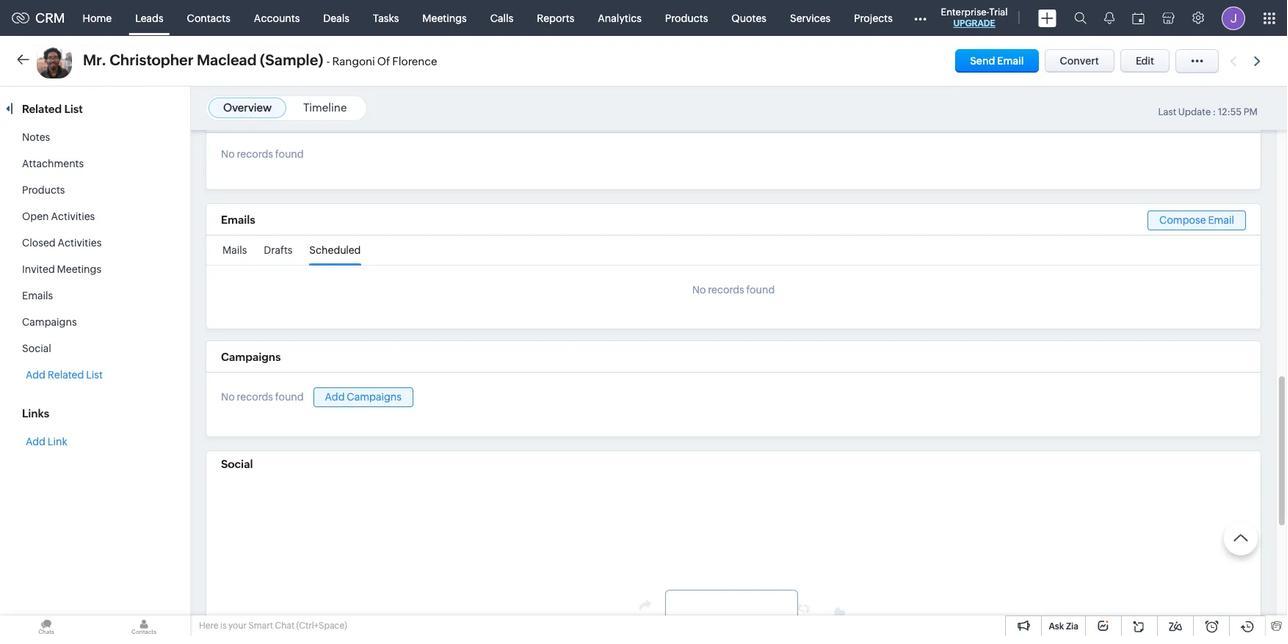 Task type: vqa. For each thing, say whether or not it's contained in the screenshot.
'Open Activities' "link"
yes



Task type: locate. For each thing, give the bounding box(es) containing it.
convert
[[1060, 55, 1099, 67]]

2 vertical spatial no records found
[[221, 392, 304, 403]]

contacts
[[187, 12, 230, 24]]

products link left "quotes"
[[653, 0, 720, 36]]

profile element
[[1213, 0, 1254, 36]]

convert button
[[1045, 49, 1115, 73]]

activities up invited meetings link at the top left of the page
[[58, 237, 102, 249]]

add campaigns link
[[313, 388, 413, 407]]

no
[[221, 148, 235, 160], [692, 284, 706, 296], [221, 392, 235, 403]]

reports link
[[525, 0, 586, 36]]

products link up open
[[22, 184, 65, 196]]

2 horizontal spatial campaigns
[[347, 391, 402, 403]]

0 vertical spatial emails
[[221, 214, 255, 226]]

meetings
[[422, 12, 467, 24], [57, 264, 101, 275]]

0 horizontal spatial products link
[[22, 184, 65, 196]]

1 vertical spatial no records found
[[692, 284, 775, 296]]

1 vertical spatial activities
[[58, 237, 102, 249]]

12:55
[[1218, 106, 1242, 117]]

smart
[[248, 621, 273, 632]]

email right compose
[[1208, 214, 1234, 226]]

0 vertical spatial no records found
[[221, 148, 304, 160]]

1 vertical spatial social
[[221, 458, 253, 470]]

related down social link
[[48, 369, 84, 381]]

services
[[790, 12, 831, 24]]

invited meetings link
[[22, 264, 101, 275]]

accounts
[[254, 12, 300, 24]]

profile image
[[1222, 6, 1245, 30]]

products link
[[653, 0, 720, 36], [22, 184, 65, 196]]

is
[[220, 621, 227, 632]]

0 vertical spatial meetings
[[422, 12, 467, 24]]

2 vertical spatial found
[[275, 392, 304, 403]]

1 horizontal spatial email
[[1208, 214, 1234, 226]]

edit button
[[1120, 49, 1170, 73]]

found
[[275, 148, 304, 160], [746, 284, 775, 296], [275, 392, 304, 403]]

meetings up 'florence'
[[422, 12, 467, 24]]

links
[[22, 408, 49, 420]]

0 horizontal spatial email
[[997, 55, 1024, 67]]

email inside button
[[997, 55, 1024, 67]]

maclead
[[197, 51, 257, 68]]

send email button
[[955, 49, 1039, 73]]

accounts link
[[242, 0, 312, 36]]

1 vertical spatial products
[[22, 184, 65, 196]]

0 vertical spatial social
[[22, 343, 51, 355]]

0 vertical spatial list
[[64, 103, 83, 115]]

0 horizontal spatial list
[[64, 103, 83, 115]]

christopher
[[110, 51, 194, 68]]

2 vertical spatial records
[[237, 392, 273, 403]]

ask zia
[[1049, 622, 1079, 632]]

contacts link
[[175, 0, 242, 36]]

chats image
[[0, 616, 93, 637]]

0 vertical spatial records
[[237, 148, 273, 160]]

-
[[327, 55, 330, 68]]

compose email
[[1160, 214, 1234, 226]]

tasks link
[[361, 0, 411, 36]]

search image
[[1074, 12, 1086, 24]]

0 horizontal spatial meetings
[[57, 264, 101, 275]]

1 horizontal spatial list
[[86, 369, 103, 381]]

next record image
[[1254, 56, 1264, 66]]

home link
[[71, 0, 123, 36]]

open activities
[[22, 211, 95, 222]]

analytics link
[[586, 0, 653, 36]]

emails up mails
[[221, 214, 255, 226]]

products
[[665, 12, 708, 24], [22, 184, 65, 196]]

edit
[[1136, 55, 1154, 67]]

records
[[237, 148, 273, 160], [708, 284, 744, 296], [237, 392, 273, 403]]

leads link
[[123, 0, 175, 36]]

0 vertical spatial products
[[665, 12, 708, 24]]

1 horizontal spatial campaigns
[[221, 351, 281, 363]]

services link
[[778, 0, 842, 36]]

0 vertical spatial email
[[997, 55, 1024, 67]]

upgrade
[[953, 18, 995, 29]]

meetings down closed activities link
[[57, 264, 101, 275]]

reports
[[537, 12, 574, 24]]

trial
[[989, 7, 1008, 18]]

0 vertical spatial related
[[22, 103, 62, 115]]

email right 'send'
[[997, 55, 1024, 67]]

add for add campaigns
[[325, 391, 345, 403]]

open activities link
[[22, 211, 95, 222]]

activities up closed activities link
[[51, 211, 95, 222]]

add
[[26, 369, 46, 381], [325, 391, 345, 403], [26, 436, 46, 448]]

create menu image
[[1038, 9, 1056, 27]]

list
[[64, 103, 83, 115], [86, 369, 103, 381]]

send email
[[970, 55, 1024, 67]]

emails down invited at the left
[[22, 290, 53, 302]]

products left quotes link
[[665, 12, 708, 24]]

notes
[[22, 131, 50, 143]]

0 horizontal spatial emails
[[22, 290, 53, 302]]

1 vertical spatial list
[[86, 369, 103, 381]]

florence
[[392, 55, 437, 68]]

crm
[[35, 10, 65, 26]]

closed activities link
[[22, 237, 102, 249]]

attachments link
[[22, 158, 84, 170]]

campaigns
[[22, 316, 77, 328], [221, 351, 281, 363], [347, 391, 402, 403]]

projects link
[[842, 0, 905, 36]]

activities
[[51, 211, 95, 222], [58, 237, 102, 249]]

your
[[228, 621, 247, 632]]

0 vertical spatial add
[[26, 369, 46, 381]]

pm
[[1244, 106, 1258, 117]]

1 horizontal spatial products link
[[653, 0, 720, 36]]

0 horizontal spatial products
[[22, 184, 65, 196]]

related list
[[22, 103, 85, 115]]

email
[[997, 55, 1024, 67], [1208, 214, 1234, 226]]

products up open
[[22, 184, 65, 196]]

1 vertical spatial emails
[[22, 290, 53, 302]]

email for compose email
[[1208, 214, 1234, 226]]

search element
[[1065, 0, 1095, 36]]

0 vertical spatial activities
[[51, 211, 95, 222]]

open
[[22, 211, 49, 222]]

add campaigns
[[325, 391, 402, 403]]

related up notes link
[[22, 103, 62, 115]]

1 vertical spatial email
[[1208, 214, 1234, 226]]

emails link
[[22, 290, 53, 302]]

0 horizontal spatial campaigns
[[22, 316, 77, 328]]

1 vertical spatial found
[[746, 284, 775, 296]]

1 vertical spatial add
[[325, 391, 345, 403]]

emails
[[221, 214, 255, 226], [22, 290, 53, 302]]

home
[[83, 12, 112, 24]]

Other Modules field
[[905, 6, 936, 30]]

1 vertical spatial no
[[692, 284, 706, 296]]

2 vertical spatial add
[[26, 436, 46, 448]]

social
[[22, 343, 51, 355], [221, 458, 253, 470]]

activities for open activities
[[51, 211, 95, 222]]



Task type: describe. For each thing, give the bounding box(es) containing it.
chat
[[275, 621, 295, 632]]

(ctrl+space)
[[296, 621, 347, 632]]

1 vertical spatial records
[[708, 284, 744, 296]]

last update : 12:55 pm
[[1158, 106, 1258, 117]]

add related list
[[26, 369, 103, 381]]

meetings link
[[411, 0, 479, 36]]

enterprise-
[[941, 7, 989, 18]]

quotes link
[[720, 0, 778, 36]]

1 vertical spatial meetings
[[57, 264, 101, 275]]

zia
[[1066, 622, 1079, 632]]

deals link
[[312, 0, 361, 36]]

add for add related list
[[26, 369, 46, 381]]

add for add link
[[26, 436, 46, 448]]

0 vertical spatial products link
[[653, 0, 720, 36]]

mr.
[[83, 51, 106, 68]]

1 horizontal spatial products
[[665, 12, 708, 24]]

closed activities
[[22, 237, 102, 249]]

ask
[[1049, 622, 1064, 632]]

email for send email
[[997, 55, 1024, 67]]

drafts
[[264, 244, 293, 256]]

invited
[[22, 264, 55, 275]]

calls
[[490, 12, 513, 24]]

1 vertical spatial products link
[[22, 184, 65, 196]]

attachments
[[22, 158, 84, 170]]

signals element
[[1095, 0, 1123, 36]]

update
[[1178, 106, 1211, 117]]

campaigns link
[[22, 316, 77, 328]]

activities for closed activities
[[58, 237, 102, 249]]

closed
[[22, 237, 56, 249]]

mails
[[222, 244, 247, 256]]

deals
[[323, 12, 349, 24]]

1 horizontal spatial emails
[[221, 214, 255, 226]]

0 vertical spatial found
[[275, 148, 304, 160]]

signals image
[[1104, 12, 1114, 24]]

compose
[[1160, 214, 1206, 226]]

2 vertical spatial campaigns
[[347, 391, 402, 403]]

leads
[[135, 12, 163, 24]]

1 horizontal spatial meetings
[[422, 12, 467, 24]]

here
[[199, 621, 218, 632]]

quotes
[[732, 12, 767, 24]]

0 vertical spatial no
[[221, 148, 235, 160]]

timeline
[[303, 101, 347, 114]]

social link
[[22, 343, 51, 355]]

0 horizontal spatial social
[[22, 343, 51, 355]]

:
[[1213, 106, 1216, 117]]

invited meetings
[[22, 264, 101, 275]]

timeline link
[[303, 101, 347, 114]]

contacts image
[[98, 616, 190, 637]]

calendar image
[[1132, 12, 1144, 24]]

previous record image
[[1230, 56, 1237, 66]]

rangoni
[[332, 55, 375, 68]]

tasks
[[373, 12, 399, 24]]

0 vertical spatial campaigns
[[22, 316, 77, 328]]

of
[[377, 55, 390, 68]]

enterprise-trial upgrade
[[941, 7, 1008, 29]]

(sample)
[[260, 51, 323, 68]]

here is your smart chat (ctrl+space)
[[199, 621, 347, 632]]

2 vertical spatial no
[[221, 392, 235, 403]]

last
[[1158, 106, 1177, 117]]

1 vertical spatial related
[[48, 369, 84, 381]]

mr. christopher maclead (sample) - rangoni of florence
[[83, 51, 437, 68]]

projects
[[854, 12, 893, 24]]

analytics
[[598, 12, 642, 24]]

overview link
[[223, 101, 272, 114]]

add link
[[26, 436, 67, 448]]

calls link
[[479, 0, 525, 36]]

crm link
[[12, 10, 65, 26]]

overview
[[223, 101, 272, 114]]

1 vertical spatial campaigns
[[221, 351, 281, 363]]

scheduled
[[309, 244, 361, 256]]

notes link
[[22, 131, 50, 143]]

1 horizontal spatial social
[[221, 458, 253, 470]]

send
[[970, 55, 995, 67]]

create menu element
[[1029, 0, 1065, 36]]

link
[[48, 436, 67, 448]]



